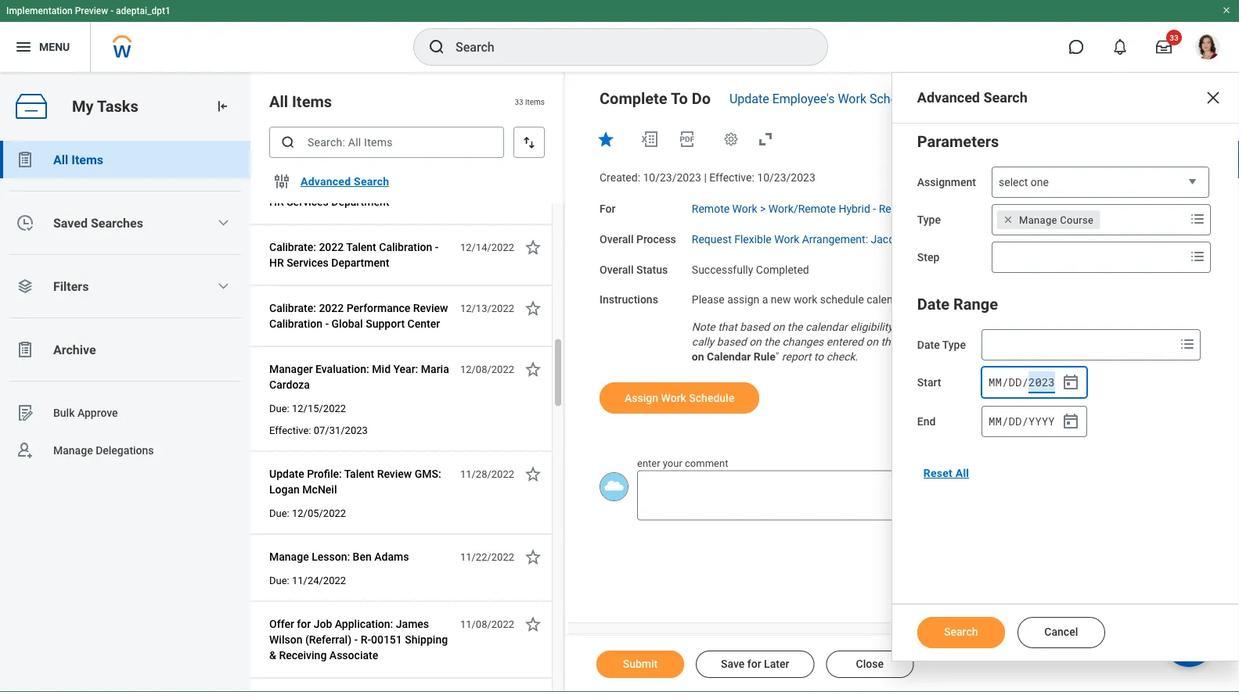 Task type: locate. For each thing, give the bounding box(es) containing it.
adams
[[374, 551, 409, 564]]

talent inside update profile: talent review gms: logan mcneil
[[344, 468, 374, 481]]

0 vertical spatial due:
[[269, 403, 289, 415]]

1 mm from the top
[[989, 376, 1002, 390]]

2 calibrate: from the top
[[269, 241, 316, 254]]

star image for 12/14/2022
[[524, 238, 543, 257]]

calibrate: 2022 talent calibration - hr services department button up performance
[[269, 238, 452, 273]]

work right "employee's"
[[838, 91, 867, 106]]

items
[[292, 92, 332, 111], [71, 152, 103, 167]]

update profile: talent review gms: logan mcneil button
[[269, 465, 452, 500]]

mm inside mm / dd / yyyy
[[989, 415, 1002, 429]]

- down 'may'
[[1016, 336, 1020, 349]]

work inside button
[[661, 392, 687, 405]]

prompts image
[[1189, 247, 1207, 266], [1178, 335, 1197, 354]]

department down search: all items text box
[[331, 196, 389, 209]]

eligibility
[[850, 321, 893, 334]]

1 vertical spatial calibrate: 2022 talent calibration - hr services department button
[[269, 238, 452, 273]]

calibration up performance
[[379, 241, 432, 254]]

0 vertical spatial assignment
[[917, 176, 976, 189]]

0 horizontal spatial advanced search
[[301, 175, 389, 188]]

star image for due: 12/05/2022
[[524, 465, 543, 484]]

2 horizontal spatial calendar
[[956, 321, 998, 334]]

0 horizontal spatial manage
[[53, 444, 93, 457]]

0 horizontal spatial items
[[71, 152, 103, 167]]

mm for mm / dd / yyyy
[[989, 415, 1002, 429]]

manage for manage lesson: ben adams
[[269, 551, 309, 564]]

2022 down advanced search button
[[319, 241, 344, 254]]

calibrate: 2022 talent calibration - hr services department down search: all items text box
[[269, 180, 439, 209]]

1 vertical spatial assignment
[[1100, 336, 1159, 349]]

his/her
[[1040, 294, 1074, 307]]

x image
[[1204, 88, 1223, 107]]

1 calibrate: 2022 talent calibration - hr services department from the top
[[269, 180, 439, 209]]

prompts image
[[1189, 210, 1207, 229]]

notifications large image
[[1113, 39, 1128, 55]]

2 star image from the top
[[524, 361, 543, 379]]

0 vertical spatial 2022
[[319, 180, 344, 193]]

0 vertical spatial items
[[292, 92, 332, 111]]

parameters group
[[917, 129, 1214, 273]]

0 horizontal spatial all
[[53, 152, 68, 167]]

a inside note that based on the calendar eligibility rules, a new calendar may have already been applied automati cally based on the changes entered on the position. use the "
[[925, 321, 931, 334]]

schedule
[[820, 294, 864, 307]]

mm
[[989, 376, 1002, 390], [989, 415, 1002, 429]]

1 vertical spatial dd
[[1009, 415, 1022, 429]]

star image for manage lesson: ben adams
[[524, 548, 543, 567]]

1 vertical spatial due:
[[269, 508, 289, 520]]

advanced search down search: all items text box
[[301, 175, 389, 188]]

dd left 2023
[[1009, 376, 1022, 390]]

work right assign on the right of page
[[661, 392, 687, 405]]

dd left yyyy on the bottom of page
[[1009, 415, 1022, 429]]

1 vertical spatial advanced search
[[301, 175, 389, 188]]

0 vertical spatial calibrate:
[[269, 180, 316, 193]]

dd inside mm / dd / yyyy
[[1009, 415, 1022, 429]]

new left work
[[771, 294, 791, 307]]

action bar region
[[565, 636, 1239, 693]]

review up center
[[413, 302, 448, 315]]

created:
[[600, 171, 640, 184]]

manage course, press delete to clear value. option
[[997, 211, 1100, 229]]

2 vertical spatial search
[[944, 626, 978, 639]]

" inside note that based on the calendar eligibility rules, a new calendar may have already been applied automati cally based on the changes entered on the position. use the "
[[984, 336, 987, 349]]

1 horizontal spatial search image
[[427, 38, 446, 56]]

1 10/23/2023 from the left
[[643, 171, 701, 184]]

my tasks
[[72, 97, 138, 116]]

2 10/23/2023 from the left
[[757, 171, 816, 184]]

1 vertical spatial calibration
[[379, 241, 432, 254]]

clipboard image
[[16, 150, 34, 169]]

all right clipboard image
[[53, 152, 68, 167]]

0 horizontal spatial update
[[269, 468, 304, 481]]

advanced right configure icon
[[301, 175, 351, 188]]

bulk approve
[[53, 407, 118, 420]]

3 calibrate: from the top
[[269, 302, 316, 315]]

been
[[1088, 321, 1112, 334]]

prompts image for date type
[[1178, 335, 1197, 354]]

1 hr from the top
[[269, 196, 284, 209]]

item list element
[[251, 72, 565, 693]]

manage inside "button"
[[269, 551, 309, 564]]

the up rule at the bottom of page
[[764, 336, 780, 349]]

schedule up comment
[[689, 392, 735, 405]]

update for update employee's work schedule calendar
[[730, 91, 769, 106]]

schedule down already
[[1051, 336, 1097, 349]]

star image
[[597, 130, 615, 149], [524, 238, 543, 257], [524, 465, 543, 484], [524, 616, 543, 635]]

receiving
[[279, 650, 327, 663]]

2022 inside the calibrate: 2022 performance review calibration - global support center
[[319, 302, 344, 315]]

star image right 12/08/2022
[[524, 361, 543, 379]]

1 vertical spatial a
[[925, 321, 931, 334]]

0 horizontal spatial effective:
[[269, 425, 311, 437]]

mm left yyyy on the bottom of page
[[989, 415, 1002, 429]]

1 horizontal spatial all items
[[269, 92, 332, 111]]

advanced inside button
[[301, 175, 351, 188]]

start group
[[982, 367, 1087, 399]]

0 vertical spatial dd
[[1009, 376, 1022, 390]]

0 vertical spatial schedule
[[870, 91, 921, 106]]

jacqueline
[[871, 233, 924, 246]]

advanced search inside advanced search button
[[301, 175, 389, 188]]

update employee's work schedule calendar
[[730, 91, 974, 106]]

on down note at the right top
[[692, 350, 704, 363]]

prompts image inside parameters group
[[1189, 247, 1207, 266]]

step
[[917, 251, 940, 264]]

" left report at the right bottom of the page
[[776, 350, 779, 363]]

1 horizontal spatial assignment
[[1100, 336, 1159, 349]]

talent down search: all items text box
[[346, 180, 376, 193]]

implementation preview -   adeptai_dpt1
[[6, 5, 171, 16]]

profile logan mcneil element
[[1186, 30, 1230, 64]]

a right the assign
[[762, 294, 768, 307]]

/
[[1002, 376, 1009, 390], [1022, 376, 1029, 390], [1002, 415, 1009, 429], [1022, 415, 1029, 429]]

1 vertical spatial 2022
[[319, 241, 344, 254]]

calendar
[[867, 294, 909, 307], [806, 321, 848, 334], [956, 321, 998, 334]]

effective: inside item list element
[[269, 425, 311, 437]]

review for talent
[[377, 468, 412, 481]]

due:
[[269, 403, 289, 415], [269, 508, 289, 520], [269, 575, 289, 587]]

manage up due: 11/24/2022
[[269, 551, 309, 564]]

instructions
[[600, 294, 658, 307]]

1 vertical spatial hr
[[269, 257, 284, 270]]

1 horizontal spatial 10/23/2023
[[757, 171, 816, 184]]

advanced search up parameters button
[[917, 90, 1028, 106]]

2 vertical spatial due:
[[269, 575, 289, 587]]

0 vertical spatial services
[[287, 196, 329, 209]]

based inside audit - work schedule assignment based on calendar rule
[[1162, 336, 1191, 349]]

select one
[[999, 176, 1049, 189]]

calendar image
[[1062, 413, 1080, 431]]

work/remote
[[769, 203, 836, 216]]

transformation import image
[[215, 99, 230, 114]]

0 vertical spatial search image
[[427, 38, 446, 56]]

work
[[838, 91, 867, 106], [733, 203, 758, 216], [775, 233, 800, 246], [1023, 336, 1049, 349], [661, 392, 687, 405]]

calendar up parameters button
[[924, 91, 974, 106]]

hr for second calibrate: 2022 talent calibration - hr services department button from the bottom
[[269, 196, 284, 209]]

prompts image down automati
[[1178, 335, 1197, 354]]

1 dd from the top
[[1009, 376, 1022, 390]]

changes
[[783, 336, 824, 349]]

do
[[692, 89, 711, 108]]

request
[[692, 233, 732, 246]]

end
[[917, 416, 936, 429]]

a up position.
[[925, 321, 931, 334]]

calendar down range
[[956, 321, 998, 334]]

2 vertical spatial manage
[[269, 551, 309, 564]]

to up rules,
[[912, 294, 921, 307]]

1 vertical spatial prompts image
[[1178, 335, 1197, 354]]

1 horizontal spatial all
[[269, 92, 288, 111]]

0 horizontal spatial remote
[[692, 203, 730, 216]]

1 vertical spatial new
[[933, 321, 953, 334]]

0 horizontal spatial advanced
[[301, 175, 351, 188]]

created: 10/23/2023 | effective: 10/23/2023
[[600, 171, 816, 184]]

3 2022 from the top
[[319, 302, 344, 315]]

0 horizontal spatial calendar
[[806, 321, 848, 334]]

" right "use"
[[984, 336, 987, 349]]

0 vertical spatial all items
[[269, 92, 332, 111]]

on inside audit - work schedule assignment based on calendar rule
[[692, 350, 704, 363]]

search inside advanced search button
[[354, 175, 389, 188]]

calibrate: 2022 talent calibration - hr services department up performance
[[269, 241, 439, 270]]

1 horizontal spatial items
[[292, 92, 332, 111]]

1 calibrate: 2022 talent calibration - hr services department button from the top
[[269, 177, 452, 212]]

to
[[671, 89, 688, 108]]

1 vertical spatial manage
[[53, 444, 93, 457]]

close environment banner image
[[1222, 5, 1232, 15]]

star image
[[524, 299, 543, 318], [524, 361, 543, 379], [524, 548, 543, 567]]

2 horizontal spatial schedule
[[1051, 336, 1097, 349]]

calendar down that
[[707, 350, 751, 363]]

new inside note that based on the calendar eligibility rules, a new calendar may have already been applied automati cally based on the changes entered on the position. use the "
[[933, 321, 953, 334]]

2 vertical spatial 2022
[[319, 302, 344, 315]]

calendar inside audit - work schedule assignment based on calendar rule
[[707, 350, 751, 363]]

1 calibrate: from the top
[[269, 180, 316, 193]]

employee
[[942, 294, 989, 307]]

0 vertical spatial update
[[730, 91, 769, 106]]

list
[[0, 141, 251, 470]]

configure image
[[272, 172, 291, 191]]

due: down cardoza
[[269, 403, 289, 415]]

advanced up parameters button
[[917, 90, 980, 106]]

based
[[992, 294, 1022, 307], [740, 321, 770, 334], [717, 336, 747, 349], [1162, 336, 1191, 349]]

- inside remote work > work/remote hybrid - remote days (10/23/2023) link
[[873, 203, 876, 216]]

1 vertical spatial search
[[354, 175, 389, 188]]

talent up performance
[[346, 241, 376, 254]]

for
[[297, 619, 311, 631]]

mm for mm / dd / 2023
[[989, 376, 1002, 390]]

2 calibrate: 2022 talent calibration - hr services department from the top
[[269, 241, 439, 270]]

manage
[[1019, 214, 1058, 226], [53, 444, 93, 457], [269, 551, 309, 564]]

effective: down due: 12/15/2022
[[269, 425, 311, 437]]

mcneil
[[302, 484, 337, 497]]

10/23/2023 up work/remote
[[757, 171, 816, 184]]

- left global
[[325, 318, 329, 331]]

0 vertical spatial effective:
[[710, 171, 755, 184]]

1 vertical spatial talent
[[346, 241, 376, 254]]

type inside date range group
[[942, 339, 966, 352]]

2 vertical spatial schedule
[[689, 392, 735, 405]]

archive button
[[0, 331, 251, 369]]

overall down for
[[600, 233, 634, 246]]

star image right 12/14/2022
[[524, 238, 543, 257]]

star image right 11/22/2022
[[524, 548, 543, 567]]

adeptai_dpt1
[[116, 5, 171, 16]]

- inside implementation preview -   adeptai_dpt1 banner
[[111, 5, 114, 16]]

2 vertical spatial star image
[[524, 548, 543, 567]]

gms:
[[415, 468, 441, 481]]

offer for job application: james wilson (referral) ‎- r-00151 shipping & receiving associate
[[269, 619, 448, 663]]

to down changes
[[814, 350, 824, 363]]

1 horizontal spatial new
[[933, 321, 953, 334]]

2 horizontal spatial search
[[984, 90, 1028, 106]]

calibration down search: all items text box
[[379, 180, 432, 193]]

mm / dd / yyyy
[[989, 415, 1055, 429]]

review inside the calibrate: 2022 performance review calibration - global support center
[[413, 302, 448, 315]]

advanced search inside advanced search 'dialog'
[[917, 90, 1028, 106]]

based right that
[[740, 321, 770, 334]]

calendar up eligibility
[[867, 294, 909, 307]]

star image right 12/13/2022
[[524, 299, 543, 318]]

all inside item list element
[[269, 92, 288, 111]]

1 horizontal spatial advanced search
[[917, 90, 1028, 106]]

all inside reset all button
[[956, 467, 970, 480]]

2 vertical spatial all
[[956, 467, 970, 480]]

calendar up "entered"
[[806, 321, 848, 334]]

1 vertical spatial mm
[[989, 415, 1002, 429]]

manage right "x small" image
[[1019, 214, 1058, 226]]

1 horizontal spatial remote
[[879, 203, 917, 216]]

all inside all items button
[[53, 152, 68, 167]]

0 horizontal spatial schedule
[[689, 392, 735, 405]]

all items
[[269, 92, 332, 111], [53, 152, 103, 167]]

hr for 2nd calibrate: 2022 talent calibration - hr services department button from the top of the item list element
[[269, 257, 284, 270]]

advanced search
[[917, 90, 1028, 106], [301, 175, 389, 188]]

overall status
[[600, 263, 668, 276]]

1 horizontal spatial "
[[984, 336, 987, 349]]

1 horizontal spatial calendar
[[867, 294, 909, 307]]

due: for cardoza
[[269, 403, 289, 415]]

0 horizontal spatial new
[[771, 294, 791, 307]]

effective: 07/31/2023
[[269, 425, 368, 437]]

use
[[944, 336, 963, 349]]

lesson:
[[312, 551, 350, 564]]

review inside update profile: talent review gms: logan mcneil
[[377, 468, 412, 481]]

department up performance
[[331, 257, 389, 270]]

work up completed
[[775, 233, 800, 246]]

2 mm from the top
[[989, 415, 1002, 429]]

manage inside option
[[1019, 214, 1058, 226]]

flexible
[[735, 233, 772, 246]]

list containing all items
[[0, 141, 251, 470]]

work
[[794, 294, 818, 307]]

1 due: from the top
[[269, 403, 289, 415]]

1 vertical spatial effective:
[[269, 425, 311, 437]]

manage inside list
[[53, 444, 93, 457]]

maria
[[421, 363, 449, 376]]

may
[[1001, 321, 1022, 334]]

profile:
[[307, 468, 342, 481]]

calibration up manager
[[269, 318, 323, 331]]

all right transformation import image
[[269, 92, 288, 111]]

employee's
[[773, 91, 835, 106]]

due: left the "11/24/2022"
[[269, 575, 289, 587]]

calibrate: inside the calibrate: 2022 performance review calibration - global support center
[[269, 302, 316, 315]]

schedule up parameters button
[[870, 91, 921, 106]]

0 horizontal spatial 10/23/2023
[[643, 171, 701, 184]]

star image right 11/08/2022
[[524, 616, 543, 635]]

update up logan
[[269, 468, 304, 481]]

offer for job application: james wilson (referral) ‎- r-00151 shipping & receiving associate button
[[269, 616, 452, 666]]

advanced search button
[[294, 166, 396, 197]]

search inside search button
[[944, 626, 978, 639]]

manage down bulk in the left bottom of the page
[[53, 444, 93, 457]]

2 vertical spatial calibration
[[269, 318, 323, 331]]

1 horizontal spatial update
[[730, 91, 769, 106]]

select
[[999, 176, 1028, 189]]

items
[[525, 97, 545, 106]]

review left gms:
[[377, 468, 412, 481]]

job
[[314, 619, 332, 631]]

1 vertical spatial star image
[[524, 361, 543, 379]]

select one button
[[992, 167, 1210, 199]]

3 star image from the top
[[524, 548, 543, 567]]

assignment down applied
[[1100, 336, 1159, 349]]

assignment inside parameters group
[[917, 176, 976, 189]]

1 horizontal spatial calendar
[[924, 91, 974, 106]]

0 horizontal spatial all items
[[53, 152, 103, 167]]

0 vertical spatial star image
[[524, 299, 543, 318]]

1 vertical spatial type
[[942, 339, 966, 352]]

1 vertical spatial items
[[71, 152, 103, 167]]

1 vertical spatial services
[[287, 257, 329, 270]]

schedule for assignment
[[1051, 336, 1097, 349]]

calendar image
[[1062, 373, 1080, 392]]

2 2022 from the top
[[319, 241, 344, 254]]

calibrate: 2022 talent calibration - hr services department button down search: all items text box
[[269, 177, 452, 212]]

2 hr from the top
[[269, 257, 284, 270]]

2022 right configure icon
[[319, 180, 344, 193]]

on
[[1025, 294, 1037, 307], [773, 321, 785, 334], [749, 336, 762, 349], [866, 336, 879, 349], [692, 350, 704, 363]]

clipboard image
[[16, 341, 34, 359]]

based down that
[[717, 336, 747, 349]]

2 horizontal spatial manage
[[1019, 214, 1058, 226]]

enter
[[637, 458, 660, 470]]

prompts image down prompts image
[[1189, 247, 1207, 266]]

1 vertical spatial advanced
[[301, 175, 351, 188]]

my tasks element
[[0, 72, 251, 693]]

0 vertical spatial calibrate: 2022 talent calibration - hr services department button
[[269, 177, 452, 212]]

overall up instructions
[[600, 263, 634, 276]]

effective: right |
[[710, 171, 755, 184]]

2 date from the top
[[917, 339, 940, 352]]

update up fullscreen icon
[[730, 91, 769, 106]]

2 due: from the top
[[269, 508, 289, 520]]

12/13/2022
[[460, 303, 514, 315]]

2 horizontal spatial all
[[956, 467, 970, 480]]

effective:
[[710, 171, 755, 184], [269, 425, 311, 437]]

10/23/2023 left |
[[643, 171, 701, 184]]

0 vertical spatial date
[[917, 295, 950, 314]]

1 vertical spatial calibrate:
[[269, 241, 316, 254]]

12/15/2022
[[292, 403, 346, 415]]

calibrate: for 12/14/2022
[[269, 241, 316, 254]]

type inside parameters group
[[917, 214, 941, 227]]

1 horizontal spatial type
[[942, 339, 966, 352]]

dd inside mm / dd / 2023
[[1009, 376, 1022, 390]]

cally
[[692, 321, 1200, 349]]

- right preview
[[111, 5, 114, 16]]

1 overall from the top
[[600, 233, 634, 246]]

update inside update profile: talent review gms: logan mcneil
[[269, 468, 304, 481]]

talent right "profile:" at the left of the page
[[344, 468, 374, 481]]

remote up jacqueline
[[879, 203, 917, 216]]

work for audit - work schedule assignment based on calendar rule
[[1023, 336, 1049, 349]]

1 vertical spatial update
[[269, 468, 304, 481]]

1 star image from the top
[[524, 299, 543, 318]]

- left 12/14/2022
[[435, 241, 439, 254]]

0 horizontal spatial a
[[762, 294, 768, 307]]

0 horizontal spatial assignment
[[917, 176, 976, 189]]

0 vertical spatial a
[[762, 294, 768, 307]]

star image up created:
[[597, 130, 615, 149]]

work down have
[[1023, 336, 1049, 349]]

0 horizontal spatial type
[[917, 214, 941, 227]]

2 overall from the top
[[600, 263, 634, 276]]

2022 up global
[[319, 302, 344, 315]]

0 vertical spatial manage
[[1019, 214, 1058, 226]]

based down automati
[[1162, 336, 1191, 349]]

new up "use"
[[933, 321, 953, 334]]

1 horizontal spatial manage
[[269, 551, 309, 564]]

due: for logan
[[269, 508, 289, 520]]

ben
[[353, 551, 372, 564]]

1 vertical spatial all
[[53, 152, 68, 167]]

please
[[692, 294, 725, 307]]

1 horizontal spatial schedule
[[870, 91, 921, 106]]

date for date type
[[917, 339, 940, 352]]

mm inside mm / dd / 2023
[[989, 376, 1002, 390]]

talent for 11/28/2022
[[344, 468, 374, 481]]

rename image
[[16, 404, 34, 423]]

1 2022 from the top
[[319, 180, 344, 193]]

1 vertical spatial date
[[917, 339, 940, 352]]

assignment up days
[[917, 176, 976, 189]]

0 vertical spatial all
[[269, 92, 288, 111]]

search image
[[427, 38, 446, 56], [280, 135, 296, 150]]

date type
[[917, 339, 966, 352]]

0 vertical spatial mm
[[989, 376, 1002, 390]]

user plus image
[[16, 442, 34, 460]]

1 vertical spatial search image
[[280, 135, 296, 150]]

overall
[[600, 233, 634, 246], [600, 263, 634, 276]]

the
[[924, 294, 940, 307], [788, 321, 803, 334], [764, 336, 780, 349], [881, 336, 897, 349], [965, 336, 981, 349]]

necessary.
[[1128, 294, 1179, 307]]

1 vertical spatial to
[[814, 350, 824, 363]]

2 dd from the top
[[1009, 415, 1022, 429]]

dd for yyyy
[[1009, 415, 1022, 429]]

0 vertical spatial to
[[912, 294, 921, 307]]

services down configure icon
[[287, 196, 329, 209]]

services up the calibrate: 2022 performance review calibration - global support center
[[287, 257, 329, 270]]

star image right 11/28/2022
[[524, 465, 543, 484]]

due: down logan
[[269, 508, 289, 520]]

1 horizontal spatial to
[[912, 294, 921, 307]]

date
[[917, 295, 950, 314], [917, 339, 940, 352]]

&
[[269, 650, 276, 663]]

schedule inside audit - work schedule assignment based on calendar rule
[[1051, 336, 1097, 349]]

1 horizontal spatial review
[[413, 302, 448, 315]]

cardoza
[[269, 379, 310, 392]]

1 vertical spatial overall
[[600, 263, 634, 276]]

remote up request
[[692, 203, 730, 216]]

- right hybrid
[[873, 203, 876, 216]]

1 date from the top
[[917, 295, 950, 314]]

fullscreen image
[[756, 130, 775, 149]]

mm down 'audit'
[[989, 376, 1002, 390]]

overall for overall status
[[600, 263, 634, 276]]

1 vertical spatial review
[[377, 468, 412, 481]]

work inside audit - work schedule assignment based on calendar rule
[[1023, 336, 1049, 349]]

0 vertical spatial advanced
[[917, 90, 980, 106]]

update
[[730, 91, 769, 106], [269, 468, 304, 481]]

1 vertical spatial all items
[[53, 152, 103, 167]]

manage delegations link
[[0, 432, 251, 470]]

schedule for calendar
[[870, 91, 921, 106]]

services
[[287, 196, 329, 209], [287, 257, 329, 270]]

all right reset
[[956, 467, 970, 480]]



Task type: vqa. For each thing, say whether or not it's contained in the screenshot.
12/13/2022
yes



Task type: describe. For each thing, give the bounding box(es) containing it.
update for update profile: talent review gms: logan mcneil
[[269, 468, 304, 481]]

2 remote from the left
[[879, 203, 917, 216]]

r-
[[361, 634, 371, 647]]

complete
[[600, 89, 668, 108]]

rules,
[[896, 321, 922, 334]]

2022 for 12/13/2022
[[319, 302, 344, 315]]

manage lesson: ben adams button
[[269, 548, 415, 567]]

implementation preview -   adeptai_dpt1 banner
[[0, 0, 1239, 72]]

1 horizontal spatial effective:
[[710, 171, 755, 184]]

manage lesson: ben adams
[[269, 551, 409, 564]]

end group
[[982, 406, 1087, 438]]

work for request flexible work arrangement: jacqueline desjardins
[[775, 233, 800, 246]]

manager evaluation: mid year: maria cardoza button
[[269, 361, 452, 395]]

>
[[760, 203, 766, 216]]

due: 12/15/2022
[[269, 403, 346, 415]]

request,
[[1077, 294, 1116, 307]]

date for date range
[[917, 295, 950, 314]]

12/05/2022
[[292, 508, 346, 520]]

0 horizontal spatial "
[[776, 350, 779, 363]]

- inside the calibrate: 2022 performance review calibration - global support center
[[325, 318, 329, 331]]

3 due: from the top
[[269, 575, 289, 587]]

items inside button
[[71, 152, 103, 167]]

date range group
[[917, 292, 1214, 439]]

0 vertical spatial calendar
[[924, 91, 974, 106]]

offer
[[269, 619, 294, 631]]

already
[[1050, 321, 1085, 334]]

course
[[1060, 214, 1094, 226]]

2 department from the top
[[331, 257, 389, 270]]

" report to check .
[[776, 350, 858, 363]]

enter your comment
[[637, 458, 728, 470]]

2 calibrate: 2022 talent calibration - hr services department button from the top
[[269, 238, 452, 273]]

33
[[515, 97, 523, 106]]

manager evaluation: mid year: maria cardoza
[[269, 363, 449, 392]]

logan
[[269, 484, 300, 497]]

11/22/2022
[[460, 552, 514, 564]]

- down search: all items text box
[[435, 180, 439, 193]]

due: 11/24/2022
[[269, 575, 346, 587]]

advanced inside 'dialog'
[[917, 90, 980, 106]]

shipping
[[405, 634, 448, 647]]

x small image
[[1001, 212, 1016, 228]]

on up changes
[[773, 321, 785, 334]]

the left employee
[[924, 294, 940, 307]]

note that based on the calendar eligibility rules, a new calendar may have already been applied automati cally based on the changes entered on the position. use the "
[[692, 321, 1200, 349]]

2023
[[1029, 376, 1055, 390]]

calibration inside the calibrate: 2022 performance review calibration - global support center
[[269, 318, 323, 331]]

james
[[396, 619, 429, 631]]

completed
[[756, 263, 809, 276]]

schedule inside button
[[689, 392, 735, 405]]

preview
[[75, 5, 108, 16]]

applied
[[1115, 321, 1150, 334]]

one
[[1031, 176, 1049, 189]]

if
[[1118, 294, 1125, 307]]

calibrate: 2022 performance review calibration - global support center
[[269, 302, 448, 331]]

request flexible work arrangement: jacqueline desjardins link
[[692, 230, 978, 246]]

manage for manage delegations
[[53, 444, 93, 457]]

(10/23/2023)
[[946, 203, 1012, 216]]

1 remote from the left
[[692, 203, 730, 216]]

range
[[954, 295, 998, 314]]

evaluation:
[[316, 363, 369, 376]]

remote work > work/remote hybrid - remote days (10/23/2023) link
[[692, 199, 1012, 216]]

mm / dd / 2023
[[989, 376, 1055, 390]]

manage course
[[1019, 214, 1094, 226]]

star image for manager evaluation: mid year: maria cardoza
[[524, 361, 543, 379]]

export to excel image
[[640, 130, 659, 149]]

11/24/2022
[[292, 575, 346, 587]]

0 vertical spatial search
[[984, 90, 1028, 106]]

archive
[[53, 343, 96, 357]]

.
[[855, 350, 858, 363]]

overall process
[[600, 233, 676, 246]]

the right "use"
[[965, 336, 981, 349]]

view printable version (pdf) image
[[678, 130, 697, 149]]

successfully completed
[[692, 263, 809, 276]]

manage for manage course
[[1019, 214, 1058, 226]]

prompts image for step
[[1189, 247, 1207, 266]]

application:
[[335, 619, 393, 631]]

the down eligibility
[[881, 336, 897, 349]]

(referral)
[[305, 634, 352, 647]]

calibrate: for 12/13/2022
[[269, 302, 316, 315]]

delegations
[[96, 444, 154, 457]]

assignment inside audit - work schedule assignment based on calendar rule
[[1100, 336, 1159, 349]]

calibrate: 2022 talent calibration - hr services department for second calibrate: 2022 talent calibration - hr services department button from the bottom
[[269, 180, 439, 209]]

Step field
[[993, 243, 1185, 272]]

date range
[[917, 295, 998, 314]]

on left 'his/her'
[[1025, 294, 1037, 307]]

manage course element
[[1019, 213, 1094, 227]]

search button
[[917, 618, 1005, 649]]

11/08/2022
[[460, 619, 514, 631]]

Date Type field
[[983, 331, 1175, 359]]

request flexible work arrangement: jacqueline desjardins
[[692, 233, 978, 246]]

0 horizontal spatial to
[[814, 350, 824, 363]]

work for update employee's work schedule calendar
[[838, 91, 867, 106]]

items inside item list element
[[292, 92, 332, 111]]

cancel
[[1045, 626, 1078, 639]]

advanced search dialog
[[892, 72, 1239, 662]]

based up 'may'
[[992, 294, 1022, 307]]

search image inside item list element
[[280, 135, 296, 150]]

talent for 12/14/2022
[[346, 241, 376, 254]]

audit - work schedule assignment based on calendar rule
[[692, 336, 1194, 363]]

manager
[[269, 363, 313, 376]]

overall for overall process
[[600, 233, 634, 246]]

- inside audit - work schedule assignment based on calendar rule
[[1016, 336, 1020, 349]]

global
[[332, 318, 363, 331]]

0 vertical spatial calibration
[[379, 180, 432, 193]]

on up rule at the bottom of page
[[749, 336, 762, 349]]

0 vertical spatial talent
[[346, 180, 376, 193]]

year:
[[393, 363, 418, 376]]

11/28/2022
[[460, 469, 514, 481]]

star image for 11/08/2022
[[524, 616, 543, 635]]

calibrate: 2022 talent calibration - hr services department for 2nd calibrate: 2022 talent calibration - hr services department button from the top of the item list element
[[269, 241, 439, 270]]

assign
[[625, 392, 659, 405]]

all items inside all items button
[[53, 152, 103, 167]]

have
[[1024, 321, 1047, 334]]

complete to do
[[600, 89, 711, 108]]

inbox large image
[[1156, 39, 1172, 55]]

status
[[636, 263, 668, 276]]

1 services from the top
[[287, 196, 329, 209]]

note
[[692, 321, 715, 334]]

support
[[366, 318, 405, 331]]

dd for 2023
[[1009, 376, 1022, 390]]

successfully
[[692, 263, 753, 276]]

1 department from the top
[[331, 196, 389, 209]]

bulk
[[53, 407, 75, 420]]

your
[[663, 458, 683, 470]]

yyyy
[[1029, 415, 1055, 429]]

2022 for 12/14/2022
[[319, 241, 344, 254]]

Search: All Items text field
[[269, 127, 504, 158]]

report
[[782, 350, 811, 363]]

assign work schedule button
[[600, 383, 760, 414]]

calibrate: 2022 performance review calibration - global support center button
[[269, 299, 452, 334]]

review for performance
[[413, 302, 448, 315]]

mid
[[372, 363, 391, 376]]

overall status element
[[692, 254, 809, 277]]

the up changes
[[788, 321, 803, 334]]

all items inside item list element
[[269, 92, 332, 111]]

on down eligibility
[[866, 336, 879, 349]]

work left > on the top of page
[[733, 203, 758, 216]]

days
[[920, 203, 943, 216]]

performance
[[347, 302, 411, 315]]

comment
[[685, 458, 728, 470]]

that
[[718, 321, 737, 334]]

cancel button
[[1018, 618, 1105, 649]]

enter your comment text field
[[637, 471, 904, 521]]

process
[[636, 233, 676, 246]]

2 services from the top
[[287, 257, 329, 270]]

please assign a new work schedule calendar to the employee based on his/her request, if necessary.
[[692, 294, 1179, 307]]

reset all button
[[917, 458, 976, 489]]

reset
[[924, 467, 953, 480]]

search image inside implementation preview -   adeptai_dpt1 banner
[[427, 38, 446, 56]]

33 items
[[515, 97, 545, 106]]



